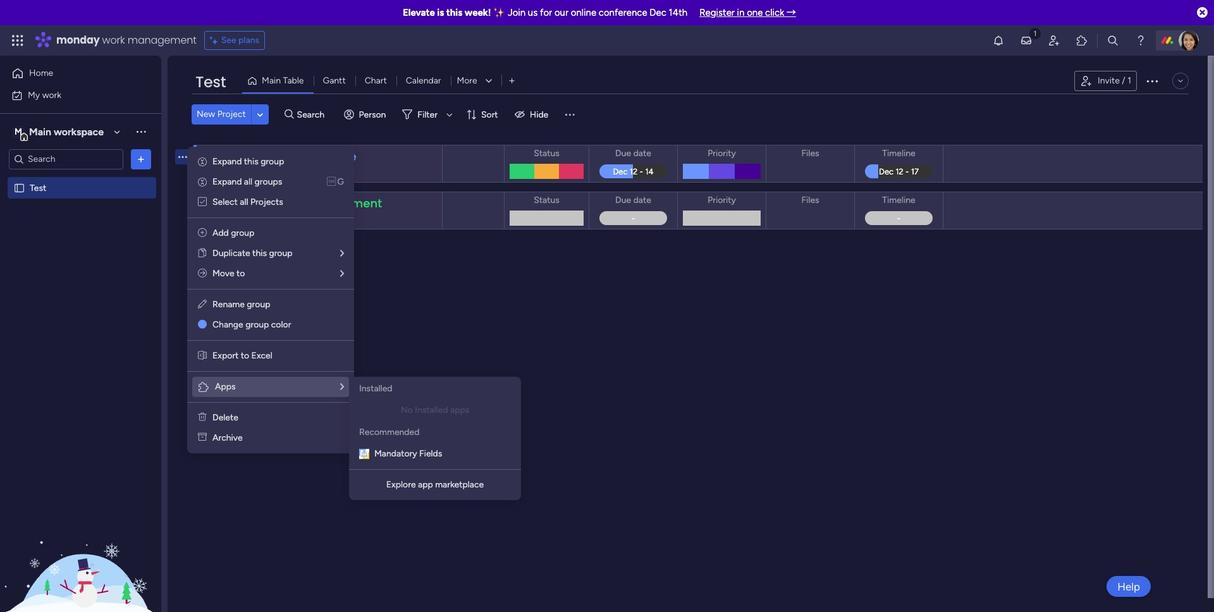 Task type: locate. For each thing, give the bounding box(es) containing it.
0 horizontal spatial main
[[29, 126, 51, 138]]

svg image for expand this group
[[197, 154, 208, 170]]

Status field
[[531, 147, 563, 161], [531, 194, 563, 208]]

0 vertical spatial status
[[534, 148, 560, 159]]

1 horizontal spatial main
[[262, 75, 281, 86]]

test up new at left top
[[196, 72, 226, 92]]

this
[[447, 7, 463, 18], [244, 156, 259, 167], [253, 248, 267, 259]]

hide
[[530, 109, 549, 120]]

status for second "status" field from the top of the page
[[534, 195, 560, 206]]

1 due from the top
[[616, 148, 632, 159]]

0 vertical spatial priority
[[708, 148, 736, 159]]

invite / 1 button
[[1075, 71, 1138, 91]]

group inside button
[[254, 248, 277, 259]]

this right new
[[253, 248, 267, 259]]

angle down image
[[257, 110, 263, 119]]

0 vertical spatial production
[[245, 149, 308, 165]]

1 vertical spatial status
[[534, 195, 560, 206]]

0 vertical spatial expand
[[213, 156, 242, 167]]

home button
[[8, 63, 136, 84]]

1 horizontal spatial work
[[102, 33, 125, 47]]

filter button
[[398, 104, 457, 125]]

main
[[262, 75, 281, 86], [29, 126, 51, 138]]

notifications image
[[993, 34, 1005, 47]]

1 expand from the top
[[213, 156, 242, 167]]

installed up recommended in the bottom left of the page
[[359, 383, 393, 394]]

archive
[[213, 433, 243, 444]]

files for second files field from the bottom of the page
[[802, 148, 820, 159]]

1 due date from the top
[[616, 148, 652, 159]]

1 vertical spatial priority field
[[705, 194, 740, 208]]

test list box
[[0, 175, 161, 370]]

in
[[738, 7, 745, 18]]

click
[[766, 7, 785, 18]]

1 vertical spatial timeline
[[883, 195, 916, 206]]

to for export
[[241, 351, 249, 361]]

to left excel
[[241, 351, 249, 361]]

1 vertical spatial files field
[[799, 194, 823, 208]]

1 vertical spatial files
[[802, 195, 820, 206]]

1 vertical spatial work
[[42, 90, 61, 100]]

new project
[[197, 109, 246, 120]]

0 vertical spatial due date field
[[613, 147, 655, 161]]

2 due date field from the top
[[613, 194, 655, 208]]

Files field
[[799, 147, 823, 161], [799, 194, 823, 208]]

person button
[[339, 104, 394, 125]]

due for second due date field
[[616, 195, 632, 206]]

14th
[[669, 7, 688, 18]]

duplicate this group
[[213, 248, 293, 259]]

2 timeline from the top
[[883, 195, 916, 206]]

timeline
[[883, 148, 916, 159], [883, 195, 916, 206]]

2 vertical spatial this
[[253, 248, 267, 259]]

v2 add outline image
[[198, 228, 207, 239]]

0 vertical spatial priority field
[[705, 147, 740, 161]]

0 vertical spatial to
[[237, 268, 245, 279]]

0 vertical spatial work
[[102, 33, 125, 47]]

0 vertical spatial date
[[634, 148, 652, 159]]

svg image
[[197, 154, 208, 170], [197, 175, 208, 190]]

new project button
[[192, 104, 251, 125]]

conference
[[599, 7, 648, 18]]

expand this group
[[213, 156, 284, 167]]

assessment
[[312, 196, 382, 211]]

1 vertical spatial test
[[218, 149, 242, 165]]

expand all groups
[[213, 177, 282, 187]]

fields
[[420, 449, 443, 459]]

add left new
[[216, 248, 233, 259]]

see plans
[[221, 35, 260, 46]]

2 due from the top
[[616, 195, 632, 206]]

2 list arrow image from the top
[[340, 383, 344, 392]]

apps image right invite members icon
[[1076, 34, 1089, 47]]

1 horizontal spatial apps image
[[1076, 34, 1089, 47]]

lottie animation image
[[0, 485, 161, 613]]

1 vertical spatial priority
[[708, 195, 736, 206]]

to
[[237, 268, 245, 279], [241, 351, 249, 361]]

workspace image
[[12, 125, 25, 139]]

apps image left apps
[[197, 381, 210, 394]]

0 vertical spatial this
[[447, 7, 463, 18]]

production inside field
[[245, 149, 308, 165]]

0 vertical spatial all
[[244, 177, 253, 187]]

this for duplicate this group
[[253, 248, 267, 259]]

0 horizontal spatial installed
[[359, 383, 393, 394]]

2 date from the top
[[634, 195, 652, 206]]

production up groups
[[245, 149, 308, 165]]

1 vertical spatial svg image
[[197, 175, 208, 190]]

test up expand all groups
[[218, 149, 242, 165]]

0 vertical spatial svg image
[[197, 154, 208, 170]]

hide button
[[510, 104, 556, 125]]

chart button
[[355, 71, 397, 91]]

0 horizontal spatial work
[[42, 90, 61, 100]]

0 vertical spatial list arrow image
[[340, 249, 344, 258]]

all
[[244, 177, 253, 187], [240, 197, 248, 208]]

v2 moveto o image
[[198, 268, 207, 279]]

2 timeline field from the top
[[880, 194, 919, 208]]

sort
[[481, 109, 498, 120]]

production for post
[[246, 196, 309, 211]]

this up expand all groups
[[244, 156, 259, 167]]

test right public board icon
[[30, 183, 46, 193]]

group
[[261, 156, 284, 167], [231, 228, 255, 239], [254, 248, 277, 259], [269, 248, 293, 259], [247, 299, 271, 310], [246, 320, 269, 330]]

1 date from the top
[[634, 148, 652, 159]]

0 vertical spatial files
[[802, 148, 820, 159]]

options image
[[135, 153, 147, 165]]

main inside button
[[262, 75, 281, 86]]

explore app marketplace
[[386, 480, 484, 490]]

0 vertical spatial files field
[[799, 147, 823, 161]]

main right 'workspace' image
[[29, 126, 51, 138]]

installed inside the "no installed apps" menu item
[[415, 405, 448, 416]]

list arrow image
[[340, 249, 344, 258], [340, 383, 344, 392]]

work right my
[[42, 90, 61, 100]]

0 vertical spatial apps image
[[1076, 34, 1089, 47]]

2 expand from the top
[[213, 177, 242, 187]]

apps image
[[1076, 34, 1089, 47], [197, 381, 210, 394]]

rename
[[213, 299, 245, 310]]

1 vertical spatial main
[[29, 126, 51, 138]]

v2 circle image
[[198, 320, 207, 330]]

expand up select
[[213, 177, 242, 187]]

1 status from the top
[[534, 148, 560, 159]]

1 vertical spatial status field
[[531, 194, 563, 208]]

1 vertical spatial production
[[246, 196, 309, 211]]

1 vertical spatial expand
[[213, 177, 242, 187]]

workspace options image
[[135, 125, 147, 138]]

0 vertical spatial timeline field
[[880, 147, 919, 161]]

1 vertical spatial this
[[244, 156, 259, 167]]

color
[[271, 320, 291, 330]]

g
[[337, 177, 344, 187]]

1 vertical spatial timeline field
[[880, 194, 919, 208]]

main for main workspace
[[29, 126, 51, 138]]

priority
[[708, 148, 736, 159], [708, 195, 736, 206]]

1 vertical spatial apps image
[[197, 381, 210, 394]]

sort button
[[461, 104, 506, 125]]

dec
[[650, 7, 667, 18]]

Due date field
[[613, 147, 655, 161], [613, 194, 655, 208]]

to right move
[[237, 268, 245, 279]]

0 vertical spatial timeline
[[883, 148, 916, 159]]

monday work management
[[56, 33, 197, 47]]

0 vertical spatial installed
[[359, 383, 393, 394]]

projects
[[251, 197, 283, 208]]

expand up expand all groups
[[213, 156, 242, 167]]

us
[[528, 7, 538, 18]]

select all projects
[[213, 197, 283, 208]]

1 image
[[1030, 26, 1042, 40]]

move
[[213, 268, 234, 279]]

2 vertical spatial test
[[30, 183, 46, 193]]

all right select
[[240, 197, 248, 208]]

✨
[[494, 7, 506, 18]]

1 svg image from the top
[[197, 154, 208, 170]]

1 priority field from the top
[[705, 147, 740, 161]]

due
[[616, 148, 632, 159], [616, 195, 632, 206]]

production down groups
[[246, 196, 309, 211]]

table
[[283, 75, 304, 86]]

due date
[[616, 148, 652, 159], [616, 195, 652, 206]]

change
[[213, 320, 243, 330]]

v2 checkbox small outline image
[[198, 197, 207, 208]]

main left table
[[262, 75, 281, 86]]

Test field
[[192, 72, 229, 93]]

main table button
[[242, 71, 314, 91]]

1 vertical spatial list arrow image
[[340, 383, 344, 392]]

to for move
[[237, 268, 245, 279]]

test inside list box
[[30, 183, 46, 193]]

app
[[418, 480, 433, 490]]

work inside button
[[42, 90, 61, 100]]

add inside button
[[216, 248, 233, 259]]

add inside menu
[[213, 228, 229, 239]]

all left groups
[[244, 177, 253, 187]]

help
[[1118, 581, 1141, 593]]

0 vertical spatial due
[[616, 148, 632, 159]]

2 due date from the top
[[616, 195, 652, 206]]

1 vertical spatial due date
[[616, 195, 652, 206]]

menu
[[187, 147, 354, 454]]

person
[[359, 109, 386, 120]]

option
[[0, 177, 161, 179]]

1 vertical spatial due
[[616, 195, 632, 206]]

post production assessment
[[218, 196, 382, 211]]

add group
[[213, 228, 255, 239]]

1 vertical spatial due date field
[[613, 194, 655, 208]]

files
[[802, 148, 820, 159], [802, 195, 820, 206]]

delete
[[213, 413, 238, 423]]

0 vertical spatial main
[[262, 75, 281, 86]]

menu image
[[564, 108, 577, 121]]

Search field
[[294, 106, 332, 123]]

1 vertical spatial add
[[216, 248, 233, 259]]

this for expand this group
[[244, 156, 259, 167]]

1 list arrow image from the top
[[340, 249, 344, 258]]

0 horizontal spatial apps image
[[197, 381, 210, 394]]

1 vertical spatial all
[[240, 197, 248, 208]]

plans
[[239, 35, 260, 46]]

new
[[197, 109, 215, 120]]

0 vertical spatial test
[[196, 72, 226, 92]]

add for add new group
[[216, 248, 233, 259]]

add right v2 add outline image
[[213, 228, 229, 239]]

work right monday
[[102, 33, 125, 47]]

test
[[196, 72, 226, 92], [218, 149, 242, 165], [30, 183, 46, 193]]

0 vertical spatial due date
[[616, 148, 652, 159]]

1 vertical spatial installed
[[415, 405, 448, 416]]

0 vertical spatial add
[[213, 228, 229, 239]]

1 horizontal spatial installed
[[415, 405, 448, 416]]

status
[[534, 148, 560, 159], [534, 195, 560, 206]]

m
[[15, 126, 22, 137]]

production inside field
[[246, 196, 309, 211]]

add for add group
[[213, 228, 229, 239]]

duplicate
[[213, 248, 250, 259]]

main inside workspace selection element
[[29, 126, 51, 138]]

2 svg image from the top
[[197, 175, 208, 190]]

Timeline field
[[880, 147, 919, 161], [880, 194, 919, 208]]

register in one click → link
[[700, 7, 797, 18]]

Post Production Assessment field
[[215, 196, 385, 212]]

2 status from the top
[[534, 195, 560, 206]]

marketplace
[[435, 480, 484, 490]]

this right is
[[447, 7, 463, 18]]

installed right the no
[[415, 405, 448, 416]]

my
[[28, 90, 40, 100]]

inbox image
[[1021, 34, 1033, 47]]

1 vertical spatial date
[[634, 195, 652, 206]]

files for first files field from the bottom
[[802, 195, 820, 206]]

Priority field
[[705, 147, 740, 161], [705, 194, 740, 208]]

1 files from the top
[[802, 148, 820, 159]]

work
[[102, 33, 125, 47], [42, 90, 61, 100]]

0 vertical spatial status field
[[531, 147, 563, 161]]

1 vertical spatial to
[[241, 351, 249, 361]]

public board image
[[13, 182, 25, 194]]

register
[[700, 7, 735, 18]]

installed
[[359, 383, 393, 394], [415, 405, 448, 416]]

export to excel
[[213, 351, 273, 361]]

2 files from the top
[[802, 195, 820, 206]]

workspace
[[54, 126, 104, 138]]

list arrow image for apps
[[340, 383, 344, 392]]



Task type: vqa. For each thing, say whether or not it's contained in the screenshot.
the to for Export
yes



Task type: describe. For each thing, give the bounding box(es) containing it.
gantt
[[323, 75, 346, 86]]

join
[[508, 7, 526, 18]]

apps
[[451, 405, 470, 416]]

list arrow image for duplicate this group
[[340, 249, 344, 258]]

help button
[[1107, 576, 1152, 597]]

invite members image
[[1049, 34, 1061, 47]]

no installed apps
[[401, 405, 470, 416]]

mandatory fields
[[375, 449, 443, 459]]

workspace selection element
[[12, 124, 106, 141]]

options image
[[1145, 73, 1161, 89]]

is
[[437, 7, 444, 18]]

2 priority from the top
[[708, 195, 736, 206]]

1 status field from the top
[[531, 147, 563, 161]]

main for main table
[[262, 75, 281, 86]]

work for monday
[[102, 33, 125, 47]]

rename group
[[213, 299, 271, 310]]

chart
[[365, 75, 387, 86]]

add view image
[[510, 76, 515, 86]]

help image
[[1135, 34, 1148, 47]]

invite
[[1098, 75, 1121, 86]]

select product image
[[11, 34, 24, 47]]

expand board header image
[[1176, 76, 1186, 86]]

monday
[[56, 33, 100, 47]]

post
[[218, 196, 243, 211]]

add new group
[[216, 248, 277, 259]]

2 priority field from the top
[[705, 194, 740, 208]]

1 timeline field from the top
[[880, 147, 919, 161]]

new
[[235, 248, 252, 259]]

change group color
[[213, 320, 291, 330]]

export
[[213, 351, 239, 361]]

select
[[213, 197, 238, 208]]

no
[[401, 405, 413, 416]]

due date for second due date field
[[616, 195, 652, 206]]

/
[[1123, 75, 1126, 86]]

expand for expand all groups
[[213, 177, 242, 187]]

v2 export to excel outline image
[[198, 351, 207, 361]]

my work button
[[8, 85, 136, 105]]

arrow down image
[[442, 107, 457, 122]]

status for 1st "status" field from the top of the page
[[534, 148, 560, 159]]

main table
[[262, 75, 304, 86]]

all for select
[[240, 197, 248, 208]]

dapulse archived image
[[198, 433, 207, 444]]

more button
[[451, 71, 502, 91]]

v2 duplicate o image
[[199, 248, 206, 259]]

home
[[29, 68, 53, 78]]

see plans button
[[204, 31, 265, 50]]

no installed apps menu item
[[359, 403, 511, 418]]

1 timeline from the top
[[883, 148, 916, 159]]

for
[[540, 7, 553, 18]]

v2 search image
[[285, 107, 294, 122]]

v2 delete line image
[[198, 413, 207, 423]]

1
[[1128, 75, 1132, 86]]

expand for expand this group
[[213, 156, 242, 167]]

2 files field from the top
[[799, 194, 823, 208]]

calendar
[[406, 75, 441, 86]]

recommended
[[359, 427, 420, 438]]

excel
[[252, 351, 273, 361]]

search everything image
[[1107, 34, 1120, 47]]

see
[[221, 35, 236, 46]]

Test Production Pipeline field
[[215, 149, 360, 165]]

1 due date field from the top
[[613, 147, 655, 161]]

invite / 1
[[1098, 75, 1132, 86]]

filter
[[418, 109, 438, 120]]

management
[[128, 33, 197, 47]]

james peterson image
[[1180, 30, 1200, 51]]

more
[[457, 75, 478, 86]]

production for test
[[245, 149, 308, 165]]

explore
[[386, 480, 416, 490]]

main workspace
[[29, 126, 104, 138]]

app logo image
[[359, 449, 370, 459]]

due date for first due date field from the top
[[616, 148, 652, 159]]

move to
[[213, 268, 245, 279]]

2 status field from the top
[[531, 194, 563, 208]]

1 files field from the top
[[799, 147, 823, 161]]

groups
[[255, 177, 282, 187]]

work for my
[[42, 90, 61, 100]]

add new group button
[[193, 244, 283, 264]]

svg image for expand all groups
[[197, 175, 208, 190]]

all for expand
[[244, 177, 253, 187]]

v2 edit line image
[[198, 299, 207, 310]]

week!
[[465, 7, 491, 18]]

elevate
[[403, 7, 435, 18]]

apps
[[215, 382, 236, 392]]

→
[[787, 7, 797, 18]]

1 priority from the top
[[708, 148, 736, 159]]

date for second due date field
[[634, 195, 652, 206]]

gantt button
[[314, 71, 355, 91]]

online
[[571, 7, 597, 18]]

mandatory
[[375, 449, 417, 459]]

calendar button
[[397, 71, 451, 91]]

project
[[217, 109, 246, 120]]

our
[[555, 7, 569, 18]]

pipeline
[[311, 149, 357, 165]]

menu containing expand this group
[[187, 147, 354, 454]]

test production pipeline
[[218, 149, 357, 165]]

lottie animation element
[[0, 485, 161, 613]]

Search in workspace field
[[27, 152, 106, 166]]

elevate is this week! ✨ join us for our online conference dec 14th
[[403, 7, 688, 18]]

v2 shortcuts ctrl image
[[327, 177, 336, 187]]

due for first due date field from the top
[[616, 148, 632, 159]]

one
[[747, 7, 763, 18]]

my work
[[28, 90, 61, 100]]

list arrow image
[[340, 270, 344, 278]]

date for first due date field from the top
[[634, 148, 652, 159]]



